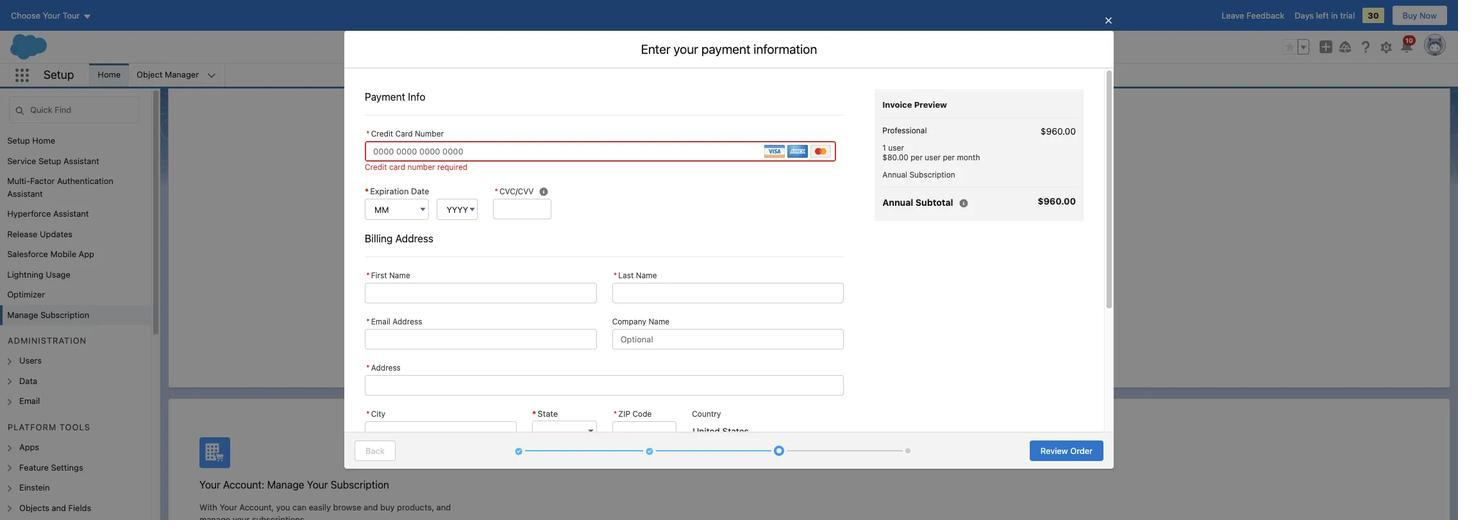 Task type: describe. For each thing, give the bounding box(es) containing it.
1 horizontal spatial your
[[674, 42, 699, 56]]

your up the easily
[[307, 479, 328, 490]]

subscription inside the setup manage subscription
[[265, 38, 342, 53]]

manage inside manage subscription link
[[7, 310, 38, 320]]

Country text field
[[692, 421, 844, 442]]

billing address
[[365, 233, 434, 244]]

manage inside the setup manage subscription
[[214, 38, 262, 53]]

buy now
[[1403, 10, 1438, 21]]

name for * first name
[[389, 270, 410, 280]]

mobile
[[50, 249, 76, 259]]

leave
[[1222, 10, 1245, 21]]

review
[[1041, 446, 1069, 456]]

email
[[371, 317, 391, 326]]

days left in trial
[[1295, 10, 1356, 21]]

object manager link
[[129, 64, 207, 87]]

1 horizontal spatial manage
[[739, 301, 770, 311]]

platform tools
[[8, 422, 90, 432]]

setup for setup home
[[7, 135, 30, 146]]

annual subscription
[[883, 170, 956, 180]]

release updates
[[7, 229, 73, 239]]

* for last name
[[614, 270, 617, 280]]

$80.00
[[883, 153, 909, 162]]

feedback
[[1247, 10, 1285, 21]]

--
[[542, 427, 550, 437]]

1 vertical spatial $960.00
[[1038, 196, 1076, 207]]

required
[[438, 162, 468, 172]]

expiration
[[370, 186, 409, 196]]

days
[[1295, 10, 1314, 21]]

1
[[883, 143, 887, 153]]

2 vertical spatial assistant
[[53, 209, 89, 219]]

country
[[692, 409, 721, 419]]

optimizer link
[[7, 289, 45, 301]]

cvc/cvv
[[500, 187, 534, 196]]

1 horizontal spatial user
[[925, 153, 941, 162]]

company name
[[612, 317, 670, 326]]

service setup assistant
[[7, 156, 99, 166]]

state
[[538, 408, 558, 419]]

release updates link
[[7, 228, 73, 241]]

* cvc/cvv
[[495, 187, 534, 196]]

0000 0000 0000 0000 text field
[[365, 141, 837, 162]]

when
[[623, 301, 645, 311]]

your up with
[[200, 479, 221, 490]]

account,
[[240, 502, 274, 512]]

order
[[1071, 446, 1093, 456]]

administration
[[8, 336, 87, 346]]

updates
[[40, 229, 73, 239]]

setup link
[[214, 26, 239, 36]]

* for credit card number
[[366, 129, 370, 139]]

usage
[[46, 269, 70, 279]]

in
[[1332, 10, 1339, 21]]

licenses,
[[831, 301, 865, 311]]

lightning usage link
[[7, 268, 70, 281]]

manage subscription
[[7, 310, 89, 320]]

professional
[[883, 126, 927, 136]]

0 horizontal spatial and
[[364, 502, 378, 512]]

number
[[408, 162, 435, 172]]

invoice
[[883, 99, 913, 110]]

payment
[[365, 91, 406, 103]]

* last name
[[614, 270, 657, 280]]

multi-
[[7, 176, 30, 186]]

app
[[79, 249, 94, 259]]

setup home link
[[7, 135, 55, 147]]

annual subtotal
[[883, 197, 954, 208]]

first
[[371, 270, 387, 280]]

can for manage
[[723, 301, 737, 311]]

name for * last name
[[636, 270, 657, 280]]

1 per from the left
[[911, 153, 923, 162]]

salesforce mobile app link
[[7, 248, 94, 261]]

credit card number required alert
[[365, 162, 837, 173]]

2 horizontal spatial and
[[868, 301, 882, 311]]

when you subscribe, you can manage your products, licenses, and billing information right here.
[[623, 301, 996, 311]]

credit card number required
[[365, 162, 468, 172]]

payment
[[702, 42, 751, 56]]

0 vertical spatial information
[[754, 42, 818, 56]]

platform
[[8, 422, 57, 432]]

0 horizontal spatial user
[[889, 143, 905, 153]]

buy
[[380, 502, 395, 512]]

city
[[371, 409, 386, 419]]

setup home
[[7, 135, 55, 146]]

service setup assistant link
[[7, 155, 99, 167]]

service
[[7, 156, 36, 166]]

object
[[137, 69, 163, 80]]

0 vertical spatial products,
[[792, 301, 829, 311]]

now
[[1420, 10, 1438, 21]]

factor
[[30, 176, 55, 186]]

address for billing address
[[396, 233, 434, 244]]

* city
[[366, 409, 386, 419]]

your inside with your account, you can easily browse and buy products, and manage your subscriptions.
[[220, 502, 237, 512]]

with
[[200, 502, 217, 512]]

Company Name text field
[[612, 329, 844, 349]]

leave feedback
[[1222, 10, 1285, 21]]

0 vertical spatial credit
[[371, 129, 393, 139]]

number
[[415, 129, 444, 139]]

invoice preview
[[883, 99, 948, 110]]

enter your payment information
[[641, 42, 818, 56]]

yet
[[863, 269, 879, 283]]

easily
[[309, 502, 331, 512]]

home inside setup home link
[[32, 135, 55, 146]]

yyyy button
[[437, 199, 478, 220]]

review order button
[[1030, 441, 1104, 461]]

1 user $80.00 per user per month
[[883, 143, 981, 162]]

products, inside with your account, you can easily browse and buy products, and manage your subscriptions.
[[397, 502, 434, 512]]

object manager
[[137, 69, 199, 80]]

subscribed
[[803, 269, 860, 283]]

* for city
[[366, 409, 370, 419]]

lightning
[[7, 269, 43, 279]]

you
[[740, 269, 759, 283]]

expiration date
[[370, 186, 429, 196]]



Task type: vqa. For each thing, say whether or not it's contained in the screenshot.
"View Keyboard Shortcuts"
no



Task type: locate. For each thing, give the bounding box(es) containing it.
salesforce mobile app
[[7, 249, 94, 259]]

last
[[619, 270, 634, 280]]

1 - from the left
[[542, 427, 546, 437]]

* left "first"
[[366, 270, 370, 280]]

per left month
[[943, 153, 955, 162]]

1 horizontal spatial and
[[437, 502, 451, 512]]

trial
[[1341, 10, 1356, 21]]

1 horizontal spatial information
[[910, 301, 954, 311]]

1 annual from the top
[[883, 170, 908, 180]]

setup inside the setup manage subscription
[[214, 26, 239, 36]]

30
[[1368, 10, 1380, 21]]

tools
[[60, 422, 90, 432]]

* for cvc/cvv
[[495, 187, 498, 196]]

address right email
[[393, 317, 422, 326]]

info
[[408, 91, 426, 103]]

can inside with your account, you can easily browse and buy products, and manage your subscriptions.
[[293, 502, 307, 512]]

2 horizontal spatial you
[[707, 301, 721, 311]]

* left the last
[[614, 270, 617, 280]]

setup manage subscription
[[214, 26, 342, 53]]

-
[[542, 427, 546, 437], [546, 427, 550, 437]]

annual
[[883, 170, 908, 180], [883, 197, 914, 208]]

your down account,
[[233, 515, 250, 520]]

1 horizontal spatial you
[[648, 301, 662, 311]]

* for zip code
[[614, 409, 617, 419]]

credit
[[371, 129, 393, 139], [365, 162, 387, 172]]

2 vertical spatial manage
[[267, 479, 304, 490]]

* first name
[[366, 270, 410, 280]]

0 horizontal spatial manage
[[7, 310, 38, 320]]

* left the card
[[366, 129, 370, 139]]

you for with your account, you can easily browse and buy products, and manage your subscriptions.
[[276, 502, 290, 512]]

1 vertical spatial annual
[[883, 197, 914, 208]]

enter
[[641, 42, 671, 56]]

manage subscription link
[[7, 309, 89, 321]]

user right the 1
[[889, 143, 905, 153]]

annual for annual subscription
[[883, 170, 908, 180]]

credit inside alert
[[365, 162, 387, 172]]

your right with
[[220, 502, 237, 512]]

0 vertical spatial address
[[396, 233, 434, 244]]

0 horizontal spatial you
[[276, 502, 290, 512]]

subscriptions.
[[252, 515, 307, 520]]

you inside with your account, you can easily browse and buy products, and manage your subscriptions.
[[276, 502, 290, 512]]

and left billing
[[868, 301, 882, 311]]

can up the company name text box
[[723, 301, 737, 311]]

multi-factor authentication assistant link
[[7, 175, 151, 200]]

card
[[389, 162, 405, 172]]

name right the last
[[636, 270, 657, 280]]

1 vertical spatial products,
[[397, 502, 434, 512]]

1 horizontal spatial manage
[[214, 38, 262, 53]]

None text field
[[612, 283, 844, 303], [365, 375, 844, 396], [365, 421, 517, 442], [612, 421, 677, 442], [612, 283, 844, 303], [365, 375, 844, 396], [365, 421, 517, 442], [612, 421, 677, 442]]

home inside home link
[[98, 69, 121, 80]]

group
[[1283, 39, 1310, 55]]

manage subscription tree item
[[0, 305, 151, 325]]

assistant up updates
[[53, 209, 89, 219]]

name right "first"
[[389, 270, 410, 280]]

0 vertical spatial assistant
[[64, 156, 99, 166]]

buy
[[1403, 10, 1418, 21]]

your account: manage your subscription
[[200, 479, 389, 490]]

you for when you subscribe, you can manage your products, licenses, and billing information right here.
[[707, 301, 721, 311]]

back
[[366, 446, 385, 456]]

mm
[[375, 204, 389, 215]]

you
[[648, 301, 662, 311], [707, 301, 721, 311], [276, 502, 290, 512]]

* for email address
[[366, 317, 370, 326]]

manager
[[165, 69, 199, 80]]

manage
[[739, 301, 770, 311], [200, 515, 230, 520]]

setup
[[214, 26, 239, 36], [44, 68, 74, 81], [7, 135, 30, 146], [38, 156, 61, 166]]

1 vertical spatial home
[[32, 135, 55, 146]]

products, right the "buy"
[[397, 502, 434, 512]]

1 horizontal spatial home
[[98, 69, 121, 80]]

0 horizontal spatial manage
[[200, 515, 230, 520]]

per up annual subscription
[[911, 153, 923, 162]]

subscription inside manage subscription link
[[40, 310, 89, 320]]

left
[[1317, 10, 1330, 21]]

* up * city
[[366, 363, 370, 372]]

assistant
[[64, 156, 99, 166], [7, 188, 43, 199], [53, 209, 89, 219]]

manage inside with your account, you can easily browse and buy products, and manage your subscriptions.
[[200, 515, 230, 520]]

annual down annual subscription
[[883, 197, 914, 208]]

1 vertical spatial manage
[[7, 310, 38, 320]]

2 vertical spatial address
[[371, 363, 401, 372]]

preview
[[915, 99, 948, 110]]

payment info
[[365, 91, 426, 103]]

assistant up authentication
[[64, 156, 99, 166]]

* left 'cvc/cvv'
[[495, 187, 498, 196]]

name
[[389, 270, 410, 280], [636, 270, 657, 280], [649, 317, 670, 326]]

0 vertical spatial $960.00
[[1041, 126, 1076, 137]]

1 vertical spatial can
[[293, 502, 307, 512]]

1 horizontal spatial per
[[943, 153, 955, 162]]

home up service setup assistant
[[32, 135, 55, 146]]

0 vertical spatial your
[[674, 42, 699, 56]]

1 vertical spatial credit
[[365, 162, 387, 172]]

2 annual from the top
[[883, 197, 914, 208]]

*
[[366, 129, 370, 139], [365, 186, 369, 196], [495, 187, 498, 196], [366, 270, 370, 280], [614, 270, 617, 280], [366, 317, 370, 326], [366, 363, 370, 372], [533, 408, 537, 419], [366, 409, 370, 419], [614, 409, 617, 419]]

account:
[[223, 479, 265, 490]]

2 - from the left
[[546, 427, 550, 437]]

0 vertical spatial can
[[723, 301, 737, 311]]

* left state
[[533, 408, 537, 419]]

2 horizontal spatial manage
[[267, 479, 304, 490]]

user
[[889, 143, 905, 153], [925, 153, 941, 162]]

name down subscribe,
[[649, 317, 670, 326]]

you up subscriptions.
[[276, 502, 290, 512]]

manage down you
[[739, 301, 770, 311]]

Quick Find search field
[[9, 96, 139, 123]]

* left zip
[[614, 409, 617, 419]]

address down mm popup button
[[396, 233, 434, 244]]

information left right
[[910, 301, 954, 311]]

2 per from the left
[[943, 153, 955, 162]]

address for * address
[[371, 363, 401, 372]]

card
[[396, 129, 413, 139]]

* email address
[[366, 317, 422, 326]]

credit left the card
[[371, 129, 393, 139]]

0 horizontal spatial per
[[911, 153, 923, 162]]

hyperforce assistant link
[[7, 208, 89, 220]]

can for easily
[[293, 502, 307, 512]]

0 vertical spatial home
[[98, 69, 121, 80]]

here.
[[977, 301, 996, 311]]

your right enter
[[674, 42, 699, 56]]

app navigation
[[15, 64, 44, 87]]

back button
[[355, 441, 396, 461]]

* for first name
[[366, 270, 370, 280]]

can
[[723, 301, 737, 311], [293, 502, 307, 512]]

billing
[[365, 233, 393, 244]]

and
[[868, 301, 882, 311], [364, 502, 378, 512], [437, 502, 451, 512]]

1 vertical spatial manage
[[200, 515, 230, 520]]

you right subscribe,
[[707, 301, 721, 311]]

annual for annual subtotal
[[883, 197, 914, 208]]

* left expiration
[[365, 186, 369, 196]]

your
[[674, 42, 699, 56], [773, 301, 790, 311], [233, 515, 250, 520]]

* for address
[[366, 363, 370, 372]]

setup for setup manage subscription
[[214, 26, 239, 36]]

assistant down multi- at the top of page
[[7, 188, 43, 199]]

address
[[396, 233, 434, 244], [393, 317, 422, 326], [371, 363, 401, 372]]

user up annual subscription
[[925, 153, 941, 162]]

hyperforce assistant
[[7, 209, 89, 219]]

zip
[[619, 409, 631, 419]]

0 vertical spatial manage
[[739, 301, 770, 311]]

your inside with your account, you can easily browse and buy products, and manage your subscriptions.
[[233, 515, 250, 520]]

* credit card number
[[366, 129, 444, 139]]

setup for setup
[[44, 68, 74, 81]]

right
[[956, 301, 974, 311]]

* zip code
[[614, 409, 652, 419]]

company
[[612, 317, 647, 326]]

0 horizontal spatial home
[[32, 135, 55, 146]]

setup tree tree
[[0, 131, 151, 520]]

salesforce
[[7, 249, 48, 259]]

review order
[[1041, 446, 1093, 456]]

manage down setup "link"
[[214, 38, 262, 53]]

0 horizontal spatial products,
[[397, 502, 434, 512]]

2 horizontal spatial your
[[773, 301, 790, 311]]

and right the "buy"
[[437, 502, 451, 512]]

1 horizontal spatial products,
[[792, 301, 829, 311]]

0 vertical spatial manage
[[214, 38, 262, 53]]

can left the easily
[[293, 502, 307, 512]]

0 horizontal spatial information
[[754, 42, 818, 56]]

0 horizontal spatial your
[[233, 515, 250, 520]]

your
[[200, 479, 221, 490], [307, 479, 328, 490], [220, 502, 237, 512]]

multi-factor authentication assistant
[[7, 176, 114, 199]]

you up the company name at the bottom of the page
[[648, 301, 662, 311]]

1 horizontal spatial can
[[723, 301, 737, 311]]

assistant inside the multi-factor authentication assistant
[[7, 188, 43, 199]]

manage down with
[[200, 515, 230, 520]]

2 vertical spatial your
[[233, 515, 250, 520]]

billing
[[884, 301, 908, 311]]

1 vertical spatial information
[[910, 301, 954, 311]]

month
[[958, 153, 981, 162]]

and left the "buy"
[[364, 502, 378, 512]]

annual down $80.00
[[883, 170, 908, 180]]

credit left card
[[365, 162, 387, 172]]

1 vertical spatial your
[[773, 301, 790, 311]]

address down email
[[371, 363, 401, 372]]

date
[[411, 186, 429, 196]]

0 horizontal spatial can
[[293, 502, 307, 512]]

manage down optimizer link
[[7, 310, 38, 320]]

manage
[[214, 38, 262, 53], [7, 310, 38, 320], [267, 479, 304, 490]]

0 vertical spatial annual
[[883, 170, 908, 180]]

* left city
[[366, 409, 370, 419]]

home
[[98, 69, 121, 80], [32, 135, 55, 146]]

1 vertical spatial assistant
[[7, 188, 43, 199]]

information
[[754, 42, 818, 56], [910, 301, 954, 311]]

home link
[[90, 64, 128, 87]]

manage up subscriptions.
[[267, 479, 304, 490]]

* address
[[366, 363, 401, 372]]

haven't
[[762, 269, 800, 283]]

* left email
[[366, 317, 370, 326]]

products, down the you haven't subscribed yet
[[792, 301, 829, 311]]

leave feedback link
[[1222, 10, 1285, 21]]

your down haven't
[[773, 301, 790, 311]]

1 vertical spatial address
[[393, 317, 422, 326]]

None text field
[[493, 199, 552, 219], [365, 283, 597, 303], [365, 329, 597, 349], [493, 199, 552, 219], [365, 283, 597, 303], [365, 329, 597, 349]]

home left "object"
[[98, 69, 121, 80]]

subtotal
[[916, 197, 954, 208]]

information right payment
[[754, 42, 818, 56]]



